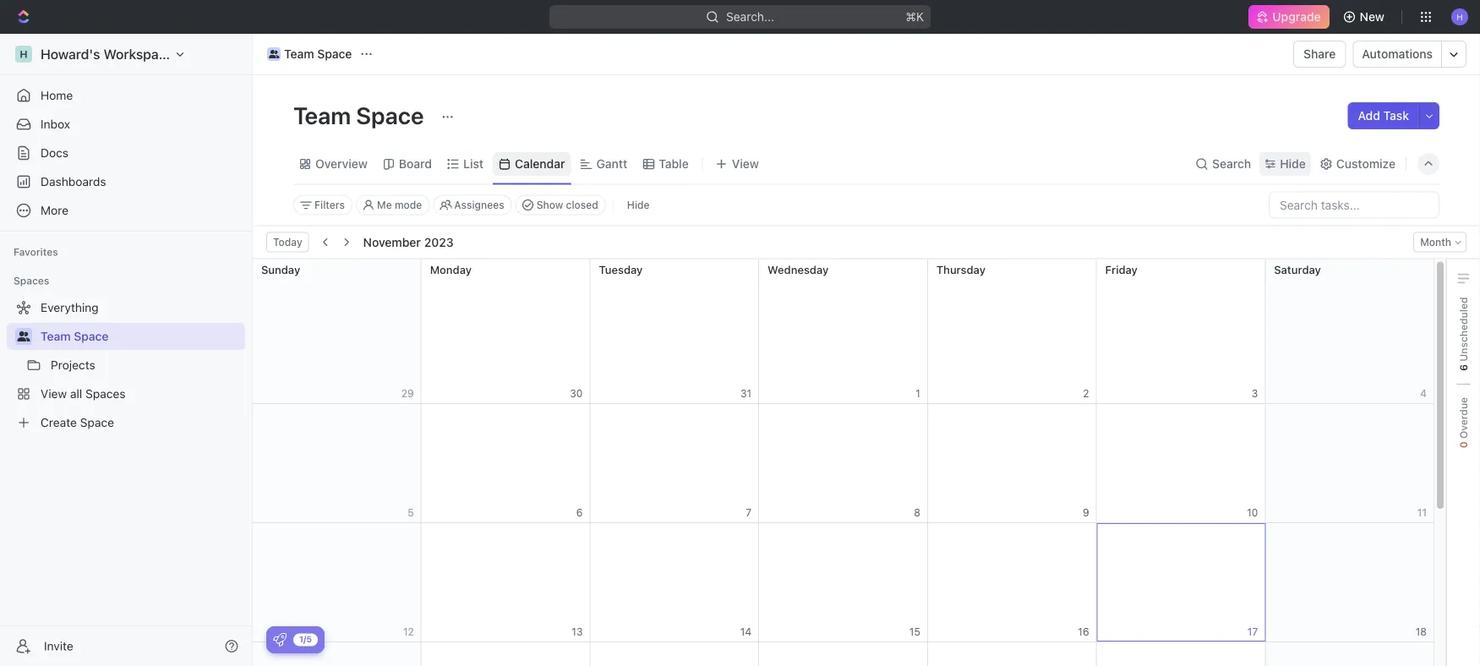 Task type: describe. For each thing, give the bounding box(es) containing it.
user group image inside "team space" link
[[269, 50, 279, 58]]

november 2023
[[363, 235, 454, 249]]

Search tasks... text field
[[1270, 192, 1439, 218]]

search...
[[726, 10, 774, 24]]

november
[[363, 235, 421, 249]]

me
[[377, 199, 392, 211]]

table
[[659, 157, 689, 171]]

view button
[[710, 152, 765, 176]]

list
[[463, 157, 483, 171]]

view for view
[[732, 157, 759, 171]]

mode
[[395, 199, 422, 211]]

gantt
[[596, 157, 627, 171]]

29
[[401, 387, 414, 399]]

h inside dropdown button
[[1457, 12, 1463, 21]]

docs
[[41, 146, 68, 160]]

10
[[1247, 506, 1258, 518]]

overdue
[[1458, 397, 1469, 441]]

upgrade
[[1272, 10, 1321, 24]]

4
[[1420, 387, 1427, 399]]

8
[[914, 506, 920, 518]]

1 vertical spatial team
[[293, 101, 351, 129]]

new
[[1360, 10, 1384, 24]]

new button
[[1336, 3, 1395, 30]]

favorites button
[[7, 242, 65, 262]]

list link
[[460, 152, 483, 176]]

1
[[916, 387, 920, 399]]

add task
[[1358, 109, 1409, 123]]

everything
[[41, 300, 99, 314]]

7
[[746, 506, 752, 518]]

home
[[41, 88, 73, 102]]

view button
[[710, 144, 765, 184]]

hide button
[[620, 195, 656, 215]]

create space link
[[7, 409, 242, 436]]

user group image inside tree
[[17, 331, 30, 341]]

month button
[[1413, 232, 1466, 252]]

automations
[[1362, 47, 1433, 61]]

16
[[1078, 625, 1089, 637]]

projects
[[51, 358, 95, 372]]

gantt link
[[593, 152, 627, 176]]

view all spaces link
[[7, 380, 242, 407]]

0 vertical spatial team space
[[284, 47, 352, 61]]

overview
[[315, 157, 368, 171]]

inbox
[[41, 117, 70, 131]]

1 vertical spatial 6
[[576, 506, 583, 518]]

me mode
[[377, 199, 422, 211]]

spaces inside tree
[[85, 387, 126, 401]]

onboarding checklist button element
[[273, 633, 287, 647]]

board link
[[395, 152, 432, 176]]

automations button
[[1354, 41, 1441, 67]]

view all spaces
[[41, 387, 126, 401]]

0
[[1458, 441, 1469, 448]]

me mode button
[[356, 195, 430, 215]]

18
[[1416, 625, 1427, 637]]

create
[[41, 415, 77, 429]]

tree inside sidebar navigation
[[7, 294, 245, 436]]

overview link
[[312, 152, 368, 176]]

row containing 29
[[253, 259, 1434, 404]]

filters
[[314, 199, 345, 211]]

show
[[536, 199, 563, 211]]

tuesday
[[599, 262, 643, 275]]

hide button
[[1260, 152, 1311, 176]]

onboarding checklist button image
[[273, 633, 287, 647]]

board
[[399, 157, 432, 171]]

view for view all spaces
[[41, 387, 67, 401]]

sunday
[[261, 262, 300, 275]]

1/5
[[299, 634, 312, 644]]

3
[[1252, 387, 1258, 399]]

unscheduled
[[1458, 297, 1469, 364]]

row containing 12
[[253, 523, 1434, 642]]

friday
[[1105, 262, 1138, 275]]

h inside sidebar navigation
[[20, 48, 28, 60]]

monday
[[430, 262, 472, 275]]

thursday
[[936, 262, 985, 275]]

13
[[572, 625, 583, 637]]

31
[[740, 387, 752, 399]]

create space
[[41, 415, 114, 429]]

task
[[1383, 109, 1409, 123]]

search button
[[1190, 152, 1256, 176]]

month
[[1420, 236, 1451, 248]]

team inside tree
[[41, 329, 71, 343]]



Task type: vqa. For each thing, say whether or not it's contained in the screenshot.


Task type: locate. For each thing, give the bounding box(es) containing it.
0 vertical spatial user group image
[[269, 50, 279, 58]]

6
[[1458, 364, 1469, 371], [576, 506, 583, 518]]

row
[[253, 259, 1434, 404], [253, 404, 1434, 523], [253, 523, 1434, 642], [253, 642, 1434, 666]]

0 horizontal spatial h
[[20, 48, 28, 60]]

1 vertical spatial team space
[[293, 101, 429, 129]]

1 vertical spatial user group image
[[17, 331, 30, 341]]

4 row from the top
[[253, 642, 1434, 666]]

1 vertical spatial view
[[41, 387, 67, 401]]

2023
[[424, 235, 454, 249]]

hide inside button
[[627, 199, 650, 211]]

search
[[1212, 157, 1251, 171]]

view inside button
[[732, 157, 759, 171]]

2
[[1083, 387, 1089, 399]]

hide inside dropdown button
[[1280, 157, 1306, 171]]

closed
[[566, 199, 598, 211]]

1 horizontal spatial user group image
[[269, 50, 279, 58]]

0 horizontal spatial view
[[41, 387, 67, 401]]

projects link
[[51, 352, 242, 379]]

invite
[[44, 639, 73, 653]]

h button
[[1446, 3, 1473, 30]]

spaces down favorites 'button'
[[14, 275, 49, 287]]

2 row from the top
[[253, 404, 1434, 523]]

0 vertical spatial 6
[[1458, 364, 1469, 371]]

spaces
[[14, 275, 49, 287], [85, 387, 126, 401]]

0 horizontal spatial hide
[[627, 199, 650, 211]]

17
[[1247, 625, 1258, 637]]

11
[[1417, 506, 1427, 518]]

user group image
[[269, 50, 279, 58], [17, 331, 30, 341]]

1 vertical spatial hide
[[627, 199, 650, 211]]

5
[[408, 506, 414, 518]]

1 horizontal spatial team space link
[[263, 44, 356, 64]]

grid containing sunday
[[252, 259, 1434, 666]]

view inside sidebar navigation
[[41, 387, 67, 401]]

1 horizontal spatial spaces
[[85, 387, 126, 401]]

1 vertical spatial team space link
[[41, 323, 242, 350]]

add task button
[[1348, 102, 1419, 129]]

0 vertical spatial team space link
[[263, 44, 356, 64]]

0 vertical spatial spaces
[[14, 275, 49, 287]]

assignees button
[[433, 195, 512, 215]]

hide down gantt
[[627, 199, 650, 211]]

today button
[[266, 232, 309, 252]]

show closed
[[536, 199, 598, 211]]

30
[[570, 387, 583, 399]]

12
[[403, 625, 414, 637]]

team space inside tree
[[41, 329, 109, 343]]

spaces right all
[[85, 387, 126, 401]]

1 vertical spatial spaces
[[85, 387, 126, 401]]

sidebar navigation
[[0, 34, 256, 666]]

0 vertical spatial hide
[[1280, 157, 1306, 171]]

dashboards
[[41, 175, 106, 188]]

⌘k
[[905, 10, 924, 24]]

grid
[[252, 259, 1434, 666]]

share button
[[1293, 41, 1346, 68]]

0 vertical spatial view
[[732, 157, 759, 171]]

1 horizontal spatial view
[[732, 157, 759, 171]]

howard's workspace
[[41, 46, 174, 62]]

customize button
[[1314, 152, 1401, 176]]

favorites
[[14, 246, 58, 258]]

0 horizontal spatial team space link
[[41, 323, 242, 350]]

all
[[70, 387, 82, 401]]

3 row from the top
[[253, 523, 1434, 642]]

home link
[[7, 82, 245, 109]]

calendar
[[515, 157, 565, 171]]

show closed button
[[515, 195, 606, 215]]

add
[[1358, 109, 1380, 123]]

howard's
[[41, 46, 100, 62]]

1 horizontal spatial h
[[1457, 12, 1463, 21]]

0 horizontal spatial user group image
[[17, 331, 30, 341]]

14
[[740, 625, 752, 637]]

0 horizontal spatial spaces
[[14, 275, 49, 287]]

2 vertical spatial team space
[[41, 329, 109, 343]]

calendar link
[[511, 152, 565, 176]]

workspace
[[104, 46, 174, 62]]

space
[[317, 47, 352, 61], [356, 101, 424, 129], [74, 329, 109, 343], [80, 415, 114, 429]]

0 vertical spatial team
[[284, 47, 314, 61]]

howard's workspace, , element
[[15, 46, 32, 63]]

2 vertical spatial team
[[41, 329, 71, 343]]

row containing 5
[[253, 404, 1434, 523]]

9
[[1083, 506, 1089, 518]]

1 vertical spatial h
[[20, 48, 28, 60]]

share
[[1303, 47, 1336, 61]]

hide right search
[[1280, 157, 1306, 171]]

view right table
[[732, 157, 759, 171]]

tree containing everything
[[7, 294, 245, 436]]

wednesday
[[768, 262, 829, 275]]

saturday
[[1274, 262, 1321, 275]]

h
[[1457, 12, 1463, 21], [20, 48, 28, 60]]

today
[[273, 236, 302, 248]]

1 row from the top
[[253, 259, 1434, 404]]

0 vertical spatial h
[[1457, 12, 1463, 21]]

customize
[[1336, 157, 1395, 171]]

15
[[909, 625, 920, 637]]

0 horizontal spatial 6
[[576, 506, 583, 518]]

inbox link
[[7, 111, 245, 138]]

hide
[[1280, 157, 1306, 171], [627, 199, 650, 211]]

view left all
[[41, 387, 67, 401]]

team space link
[[263, 44, 356, 64], [41, 323, 242, 350]]

dashboards link
[[7, 168, 245, 195]]

tree
[[7, 294, 245, 436]]

1 horizontal spatial hide
[[1280, 157, 1306, 171]]

view
[[732, 157, 759, 171], [41, 387, 67, 401]]

upgrade link
[[1249, 5, 1329, 29]]

assignees
[[454, 199, 504, 211]]

everything link
[[7, 294, 242, 321]]

1 horizontal spatial 6
[[1458, 364, 1469, 371]]

table link
[[655, 152, 689, 176]]

more
[[41, 203, 68, 217]]

more button
[[7, 197, 245, 224]]



